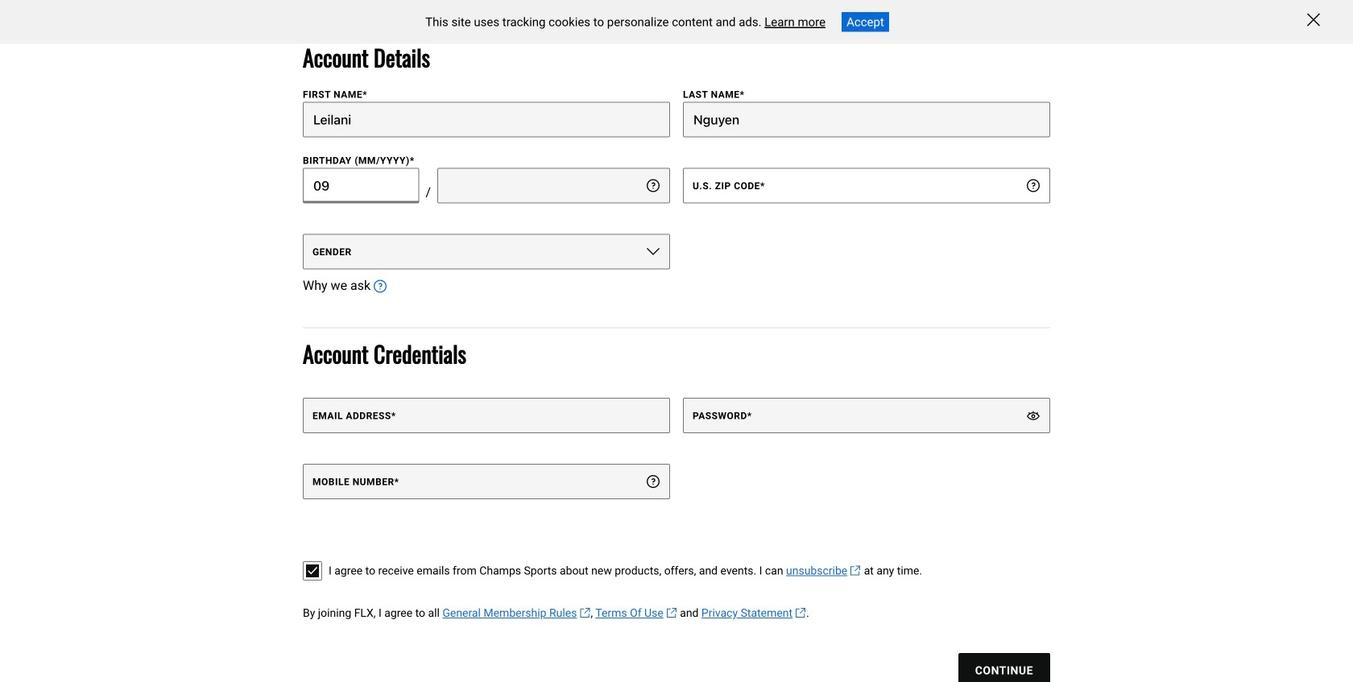 Task type: describe. For each thing, give the bounding box(es) containing it.
cookie banner region
[[0, 0, 1354, 44]]

close image
[[1308, 13, 1321, 26]]



Task type: locate. For each thing, give the bounding box(es) containing it.
0 horizontal spatial more information image
[[374, 280, 387, 293]]

None text field
[[438, 168, 670, 203], [683, 168, 1051, 203], [438, 168, 670, 203], [683, 168, 1051, 203]]

more information image
[[1027, 179, 1040, 192], [374, 280, 387, 293]]

2 more information image from the top
[[647, 476, 660, 489]]

1 vertical spatial more information image
[[374, 280, 387, 293]]

None email field
[[303, 398, 670, 434]]

more information image
[[647, 179, 660, 192], [647, 476, 660, 489]]

None password field
[[683, 398, 1051, 434]]

1 horizontal spatial more information image
[[1027, 179, 1040, 192]]

1 more information image from the top
[[647, 179, 660, 192]]

show password image
[[1027, 410, 1040, 422]]

0 vertical spatial more information image
[[1027, 179, 1040, 192]]

None telephone field
[[303, 464, 670, 500]]

0 vertical spatial more information image
[[647, 179, 660, 192]]

1 vertical spatial more information image
[[647, 476, 660, 489]]

required element
[[363, 89, 367, 100], [740, 89, 745, 100], [761, 180, 765, 192], [391, 411, 396, 422], [748, 411, 752, 422], [395, 477, 399, 488]]

None text field
[[303, 102, 670, 137], [683, 102, 1051, 137], [303, 168, 419, 203], [303, 102, 670, 137], [683, 102, 1051, 137], [303, 168, 419, 203]]



